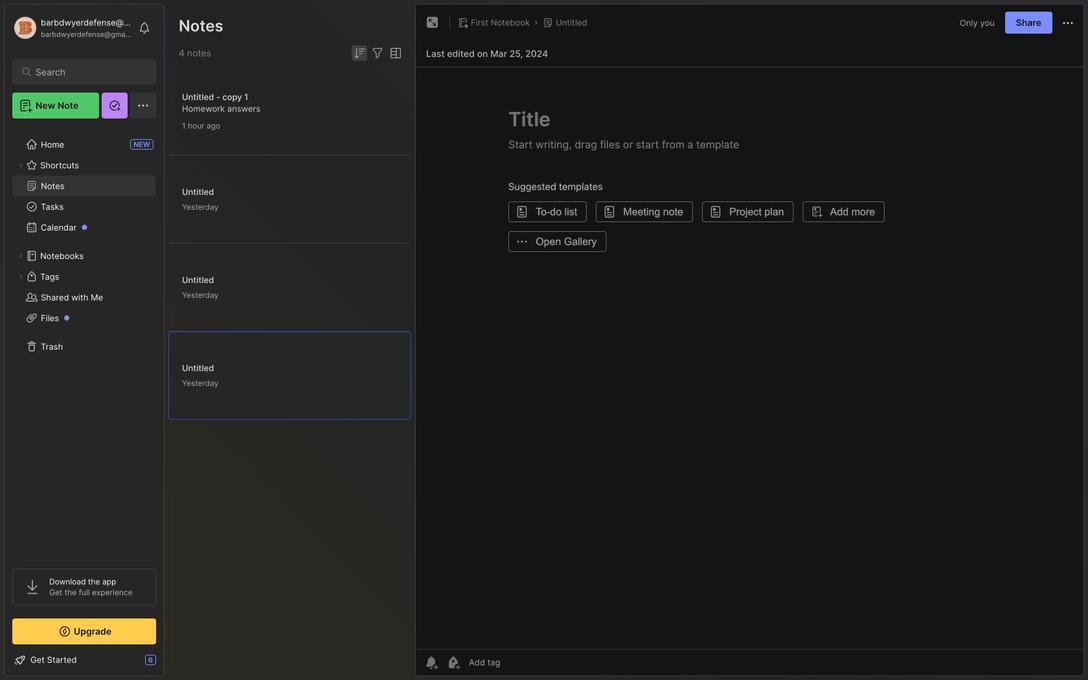 Task type: describe. For each thing, give the bounding box(es) containing it.
note window element
[[415, 4, 1085, 680]]

expand notebooks image
[[17, 252, 25, 260]]

Search text field
[[36, 66, 139, 78]]

Note Editor text field
[[416, 67, 1084, 649]]

more actions image
[[1061, 15, 1076, 31]]

none search field inside main 'element'
[[36, 64, 139, 80]]

Account field
[[12, 15, 132, 41]]

main element
[[0, 0, 169, 680]]

add filters image
[[370, 45, 386, 61]]



Task type: vqa. For each thing, say whether or not it's contained in the screenshot.
6th CELL from the top
no



Task type: locate. For each thing, give the bounding box(es) containing it.
View options field
[[386, 45, 404, 61]]

Help and Learning task checklist field
[[5, 650, 164, 671]]

expand note image
[[425, 15, 441, 30]]

Add tag field
[[468, 657, 565, 668]]

expand tags image
[[17, 273, 25, 281]]

tree inside main 'element'
[[5, 126, 164, 557]]

add tag image
[[446, 655, 461, 671]]

Add filters field
[[370, 45, 386, 61]]

More actions field
[[1061, 15, 1076, 31]]

None search field
[[36, 64, 139, 80]]

Sort options field
[[352, 45, 367, 61]]

tree
[[5, 126, 164, 557]]

add a reminder image
[[424, 655, 439, 671]]

click to collapse image
[[164, 657, 173, 672]]



